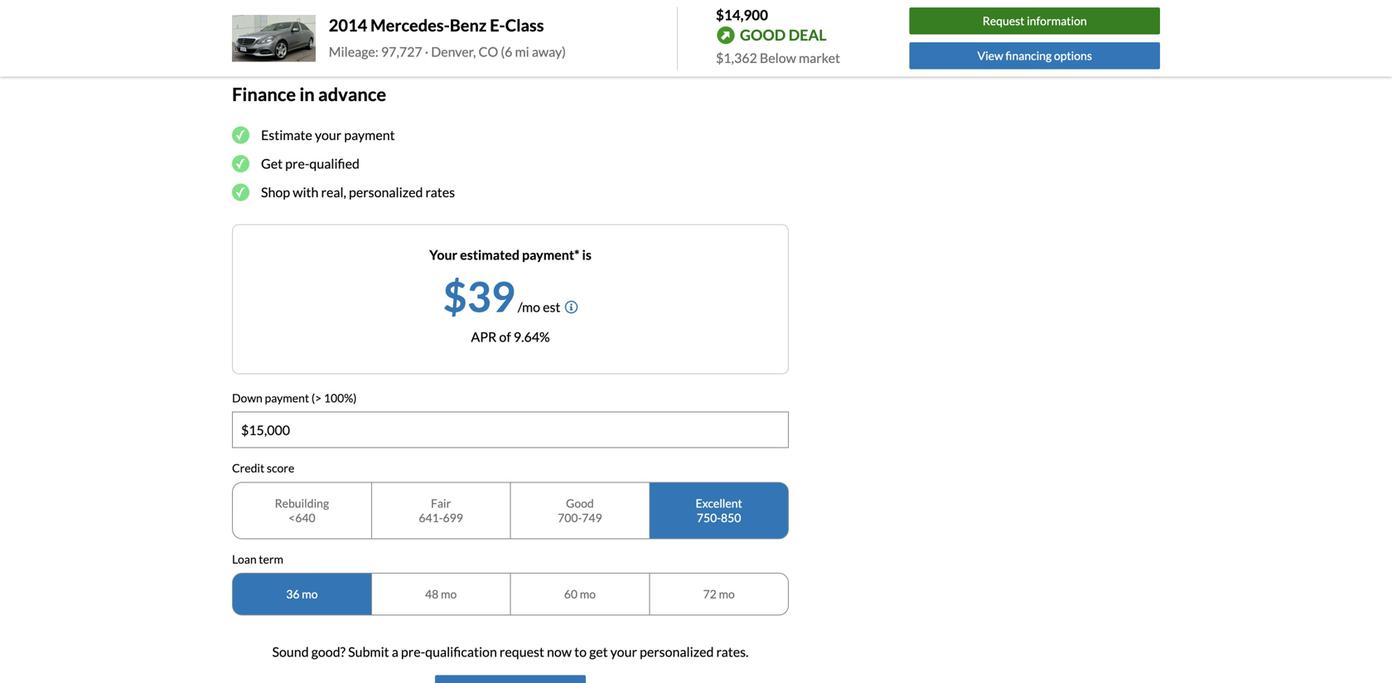 Task type: locate. For each thing, give the bounding box(es) containing it.
0 horizontal spatial your
[[315, 127, 342, 143]]

mo right the 36
[[302, 587, 318, 601]]

payment left (>
[[265, 391, 309, 405]]

1 horizontal spatial your
[[611, 644, 638, 660]]

mo right the 60 at the left bottom of the page
[[580, 587, 596, 601]]

mo for 72 mo
[[719, 587, 735, 601]]

72
[[704, 587, 717, 601]]

0 vertical spatial personalized
[[349, 184, 423, 200]]

your
[[315, 127, 342, 143], [611, 644, 638, 660]]

show price history link
[[232, 25, 339, 41]]

your
[[430, 246, 458, 263]]

1 horizontal spatial pre-
[[401, 644, 425, 660]]

699
[[443, 511, 463, 525]]

personalized right real,
[[349, 184, 423, 200]]

0 vertical spatial payment
[[344, 127, 395, 143]]

credit
[[232, 461, 265, 475]]

3 mo from the left
[[580, 587, 596, 601]]

e-
[[490, 15, 506, 35]]

your up qualified
[[315, 127, 342, 143]]

mercedes-
[[371, 15, 450, 35]]

payment
[[344, 127, 395, 143], [265, 391, 309, 405]]

749
[[582, 511, 603, 525]]

pre- right 'get'
[[285, 155, 310, 171]]

excellent
[[696, 496, 743, 510]]

$1,362 below market
[[716, 50, 841, 66]]

mo
[[302, 587, 318, 601], [441, 587, 457, 601], [580, 587, 596, 601], [719, 587, 735, 601]]

request
[[500, 644, 545, 660]]

finance in advance
[[232, 83, 386, 105]]

with
[[293, 184, 319, 200]]

1 mo from the left
[[302, 587, 318, 601]]

is
[[582, 246, 592, 263]]

your right get
[[611, 644, 638, 660]]

2014
[[329, 15, 367, 35]]

request information
[[983, 14, 1088, 28]]

0 vertical spatial pre-
[[285, 155, 310, 171]]

loan
[[232, 552, 257, 566]]

market
[[799, 50, 841, 66]]

co
[[479, 43, 499, 60]]

pre- right a
[[401, 644, 425, 660]]

of
[[500, 329, 511, 345]]

estimated
[[460, 246, 520, 263]]

1 vertical spatial your
[[611, 644, 638, 660]]

Down payment (> 100%) text field
[[233, 413, 789, 447]]

payment down advance
[[344, 127, 395, 143]]

48
[[425, 587, 439, 601]]

good deal
[[740, 26, 827, 44]]

good
[[740, 26, 786, 44]]

0 vertical spatial your
[[315, 127, 342, 143]]

mo right 48
[[441, 587, 457, 601]]

score
[[267, 461, 295, 475]]

info circle image
[[565, 300, 578, 314]]

apr
[[471, 329, 497, 345]]

mo right 72
[[719, 587, 735, 601]]

$39
[[443, 271, 515, 321]]

finance
[[232, 83, 296, 105]]

100%)
[[324, 391, 357, 405]]

apr of 9.64%
[[471, 329, 550, 345]]

sound
[[272, 644, 309, 660]]

shop with real, personalized rates
[[261, 184, 455, 200]]

1 vertical spatial personalized
[[640, 644, 714, 660]]

good?
[[312, 644, 346, 660]]

down payment (> 100%)
[[232, 391, 357, 405]]

0 horizontal spatial payment
[[265, 391, 309, 405]]

2 mo from the left
[[441, 587, 457, 601]]

financing
[[1006, 48, 1052, 63]]

60 mo
[[564, 587, 596, 601]]

$1,362
[[716, 50, 758, 66]]

pre-
[[285, 155, 310, 171], [401, 644, 425, 660]]

rebuilding <640
[[275, 496, 329, 525]]

get
[[590, 644, 608, 660]]

4 mo from the left
[[719, 587, 735, 601]]

qualification
[[425, 644, 497, 660]]

2014 mercedes-benz e-class image
[[232, 15, 316, 62]]

mileage:
[[329, 43, 379, 60]]

request
[[983, 14, 1025, 28]]

2014 mercedes-benz e-class mileage: 97,727 · denver, co (6 mi away)
[[329, 15, 566, 60]]

history
[[298, 25, 339, 41]]

1 vertical spatial pre-
[[401, 644, 425, 660]]

get
[[261, 155, 283, 171]]

personalized
[[349, 184, 423, 200], [640, 644, 714, 660]]

72 mo
[[704, 587, 735, 601]]

personalized left rates.
[[640, 644, 714, 660]]

mo for 48 mo
[[441, 587, 457, 601]]

loan term
[[232, 552, 284, 566]]

0 horizontal spatial personalized
[[349, 184, 423, 200]]

down
[[232, 391, 263, 405]]

estimate
[[261, 127, 313, 143]]

credit score
[[232, 461, 295, 475]]

1 horizontal spatial personalized
[[640, 644, 714, 660]]

97,727
[[381, 43, 423, 60]]

benz
[[450, 15, 487, 35]]



Task type: vqa. For each thing, say whether or not it's contained in the screenshot.
Mercedes-
yes



Task type: describe. For each thing, give the bounding box(es) containing it.
request information button
[[910, 8, 1161, 35]]

641-
[[419, 511, 443, 525]]

price
[[267, 25, 296, 41]]

/mo
[[518, 299, 541, 315]]

excellent 750-850
[[696, 496, 743, 525]]

1 horizontal spatial payment
[[344, 127, 395, 143]]

(6
[[501, 43, 513, 60]]

0 horizontal spatial pre-
[[285, 155, 310, 171]]

shop
[[261, 184, 290, 200]]

submit
[[348, 644, 389, 660]]

term
[[259, 552, 284, 566]]

payment*
[[522, 246, 580, 263]]

fair 641-699
[[419, 496, 463, 525]]

away)
[[532, 43, 566, 60]]

850
[[721, 511, 742, 525]]

get pre-qualified
[[261, 155, 360, 171]]

est
[[543, 299, 561, 315]]

in
[[300, 83, 315, 105]]

rates.
[[717, 644, 749, 660]]

60
[[564, 587, 578, 601]]

9.64%
[[514, 329, 550, 345]]

view financing options button
[[910, 42, 1161, 69]]

·
[[425, 43, 429, 60]]

mi
[[515, 43, 530, 60]]

mo for 36 mo
[[302, 587, 318, 601]]

750-
[[697, 511, 721, 525]]

qualified
[[310, 155, 360, 171]]

good 700-749
[[558, 496, 603, 525]]

rates
[[426, 184, 455, 200]]

rebuilding
[[275, 496, 329, 510]]

36 mo
[[286, 587, 318, 601]]

below
[[760, 50, 797, 66]]

700-
[[558, 511, 582, 525]]

1 vertical spatial payment
[[265, 391, 309, 405]]

class
[[506, 15, 544, 35]]

$14,900
[[716, 6, 769, 23]]

advance
[[318, 83, 386, 105]]

(>
[[312, 391, 322, 405]]

fair
[[431, 496, 451, 510]]

view
[[978, 48, 1004, 63]]

view financing options
[[978, 48, 1093, 63]]

estimate your payment
[[261, 127, 395, 143]]

<640
[[289, 511, 316, 525]]

mo for 60 mo
[[580, 587, 596, 601]]

48 mo
[[425, 587, 457, 601]]

show
[[232, 25, 264, 41]]

a
[[392, 644, 399, 660]]

good
[[566, 496, 594, 510]]

36
[[286, 587, 300, 601]]

$39 /mo est
[[443, 271, 561, 321]]

sound good? submit a pre-qualification request now to get your personalized rates.
[[272, 644, 749, 660]]

real,
[[321, 184, 347, 200]]

denver,
[[431, 43, 476, 60]]

show price history
[[232, 25, 339, 41]]

options
[[1055, 48, 1093, 63]]

your estimated payment* is
[[430, 246, 592, 263]]

deal
[[789, 26, 827, 44]]

now
[[547, 644, 572, 660]]

to
[[575, 644, 587, 660]]

information
[[1027, 14, 1088, 28]]



